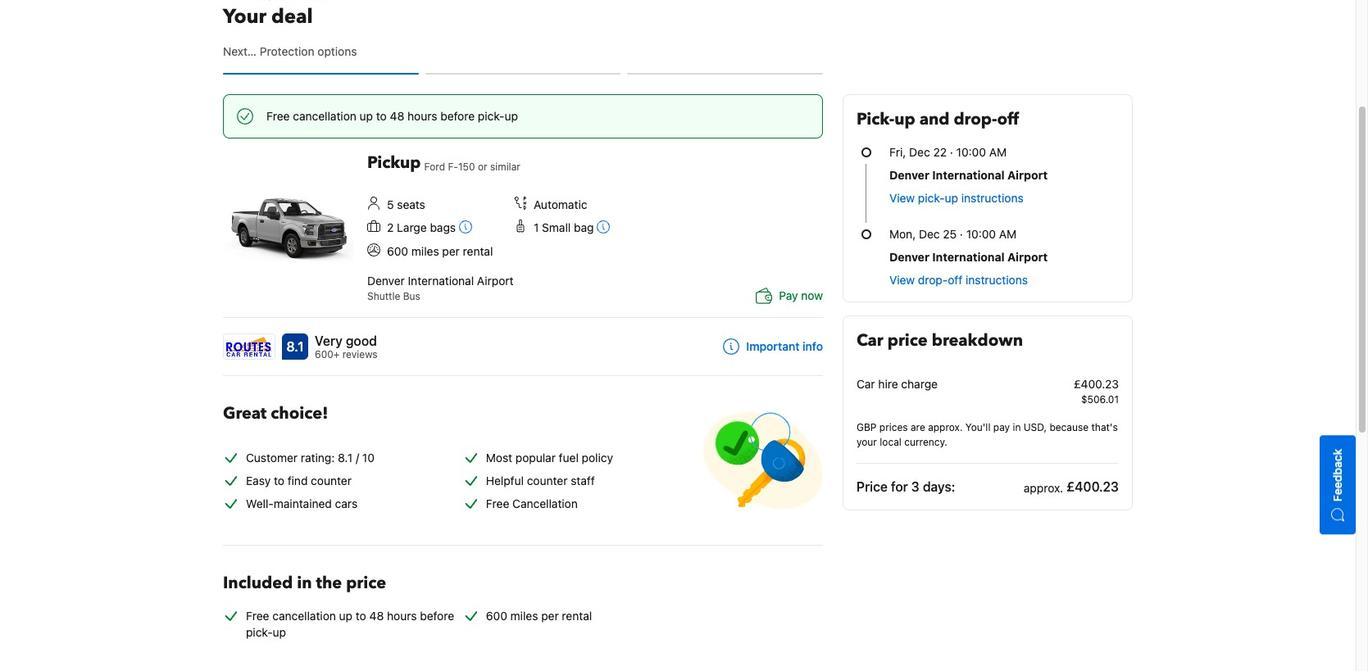 Task type: describe. For each thing, give the bounding box(es) containing it.
1 vertical spatial rental
[[562, 609, 592, 623]]

am for mon, dec 25 · 10:00 am
[[1000, 227, 1017, 241]]

car for car price breakdown
[[857, 330, 884, 352]]

per inside product card group
[[442, 244, 460, 258]]

now
[[802, 289, 823, 303]]

good
[[346, 334, 377, 349]]

1 horizontal spatial off
[[998, 108, 1019, 130]]

feedback
[[1331, 449, 1345, 502]]

0 vertical spatial hours
[[408, 109, 437, 123]]

0 vertical spatial pick-
[[478, 109, 505, 123]]

next page is protection options note
[[223, 44, 823, 60]]

options
[[318, 44, 357, 58]]

days:
[[923, 480, 956, 495]]

next… protection options
[[223, 44, 357, 58]]

· for 25
[[960, 227, 964, 241]]

tooltip arial label image for bags
[[459, 221, 472, 234]]

pickup
[[367, 152, 421, 174]]

shuttle
[[367, 290, 400, 303]]

similar
[[490, 161, 521, 173]]

view pick-up instructions button
[[890, 190, 1024, 207]]

/
[[356, 451, 359, 465]]

denver international airport for up
[[890, 168, 1048, 182]]

600 inside product card group
[[387, 244, 408, 258]]

included in the price
[[223, 572, 386, 594]]

breakdown
[[932, 330, 1023, 352]]

reviews
[[343, 349, 378, 361]]

fri,
[[890, 145, 906, 159]]

your
[[857, 437, 877, 449]]

22
[[934, 145, 947, 159]]

helpful counter staff
[[486, 474, 595, 488]]

most
[[486, 451, 513, 465]]

2 counter from the left
[[527, 474, 568, 488]]

instructions for view drop-off instructions
[[966, 273, 1028, 287]]

customer rating: 8.1 / 10
[[246, 451, 375, 465]]

fri, dec 22 · 10:00 am
[[890, 145, 1007, 159]]

pay
[[994, 422, 1010, 434]]

miles inside product card group
[[412, 244, 439, 258]]

your
[[223, 3, 267, 30]]

600 miles per rental inside product card group
[[387, 244, 493, 258]]

currency.
[[905, 437, 948, 449]]

5
[[387, 197, 394, 211]]

am for fri, dec 22 · 10:00 am
[[990, 145, 1007, 159]]

important info
[[747, 340, 823, 354]]

next…
[[223, 44, 257, 58]]

are
[[911, 422, 926, 434]]

0 vertical spatial cancellation
[[293, 109, 357, 123]]

great
[[223, 403, 267, 425]]

150
[[458, 161, 475, 173]]

policy
[[582, 451, 613, 465]]

1 vertical spatial free
[[486, 497, 510, 510]]

you'll
[[966, 422, 991, 434]]

0 vertical spatial drop-
[[954, 108, 998, 130]]

0 vertical spatial free
[[267, 109, 290, 123]]

1 small bag
[[534, 220, 594, 234]]

hours inside free cancellation up to 48 hours before pick-up
[[387, 609, 417, 623]]

automatic
[[534, 197, 588, 211]]

maintained
[[274, 497, 332, 510]]

staff
[[571, 474, 595, 488]]

easy
[[246, 474, 271, 488]]

protection
[[260, 44, 315, 58]]

1 vertical spatial 600 miles per rental
[[486, 609, 592, 623]]

usd,
[[1024, 422, 1047, 434]]

because
[[1050, 422, 1089, 434]]

customer
[[246, 451, 298, 465]]

cars
[[335, 497, 358, 510]]

airport inside denver international airport shuttle bus
[[477, 274, 514, 288]]

1 vertical spatial per
[[541, 609, 559, 623]]

denver international airport shuttle bus
[[367, 274, 514, 303]]

up left and
[[895, 108, 916, 130]]

rental inside product card group
[[463, 244, 493, 258]]

important info button
[[724, 339, 823, 355]]

instructions for view pick-up instructions
[[962, 191, 1024, 205]]

pay now
[[779, 289, 823, 303]]

view pick-up instructions
[[890, 191, 1024, 205]]

denver for mon,
[[890, 250, 930, 264]]

find
[[288, 474, 308, 488]]

approx. inside approx. £400.23
[[1024, 482, 1064, 496]]

2
[[387, 220, 394, 234]]

0 vertical spatial free cancellation up to 48 hours before pick-up
[[267, 109, 518, 123]]

and
[[920, 108, 950, 130]]

drop- inside button
[[918, 273, 948, 287]]

2 large bags
[[387, 220, 456, 234]]

great choice!
[[223, 403, 328, 425]]

600+
[[315, 349, 340, 361]]

mon, dec 25 · 10:00 am
[[890, 227, 1017, 241]]

in inside gbp prices are approx. you'll pay in usd, because that's your local currency.
[[1013, 422, 1021, 434]]

or
[[478, 161, 488, 173]]

easy to find counter
[[246, 474, 352, 488]]

choice!
[[271, 403, 328, 425]]

international for off
[[933, 250, 1005, 264]]

tooltip arial label image
[[459, 221, 472, 234]]

bag
[[574, 220, 594, 234]]

1 horizontal spatial miles
[[511, 609, 538, 623]]

ford
[[424, 161, 445, 173]]

included
[[223, 572, 293, 594]]

hire
[[879, 378, 898, 392]]

prices
[[880, 422, 908, 434]]

large
[[397, 220, 427, 234]]



Task type: vqa. For each thing, say whether or not it's contained in the screenshot.
Pick at the top left of the page
no



Task type: locate. For each thing, give the bounding box(es) containing it.
to inside free cancellation up to 48 hours before pick-up
[[356, 609, 366, 623]]

0 horizontal spatial pick-
[[246, 625, 273, 639]]

1 vertical spatial to
[[274, 474, 285, 488]]

1 horizontal spatial rental
[[562, 609, 592, 623]]

airport for view drop-off instructions
[[1008, 250, 1048, 264]]

dec for 22
[[910, 145, 930, 159]]

10:00 right 22
[[957, 145, 987, 159]]

approx. up currency.
[[928, 422, 963, 434]]

denver for fri,
[[890, 168, 930, 182]]

1 vertical spatial international
[[933, 250, 1005, 264]]

pick- up 25
[[918, 191, 945, 205]]

denver international airport up view pick-up instructions
[[890, 168, 1048, 182]]

dec for 25
[[919, 227, 940, 241]]

denver international airport
[[890, 168, 1048, 182], [890, 250, 1048, 264]]

counter down rating:
[[311, 474, 352, 488]]

· right 25
[[960, 227, 964, 241]]

600 miles per rental
[[387, 244, 493, 258], [486, 609, 592, 623]]

airport for view pick-up instructions
[[1008, 168, 1048, 182]]

denver international airport up view drop-off instructions
[[890, 250, 1048, 264]]

1 vertical spatial 48
[[370, 609, 384, 623]]

0 horizontal spatial approx.
[[928, 422, 963, 434]]

£400.23
[[1074, 378, 1119, 392], [1067, 480, 1119, 495]]

the
[[316, 572, 342, 594]]

2 car from the top
[[857, 378, 875, 392]]

1 vertical spatial 8.1
[[338, 451, 353, 465]]

0 vertical spatial denver international airport
[[890, 168, 1048, 182]]

before inside free cancellation up to 48 hours before pick-up
[[420, 609, 454, 623]]

0 vertical spatial 10:00
[[957, 145, 987, 159]]

0 vertical spatial per
[[442, 244, 460, 258]]

free cancellation up to 48 hours before pick-up up the pickup at the left
[[267, 109, 518, 123]]

international up view pick-up instructions
[[933, 168, 1005, 182]]

0 horizontal spatial 8.1
[[287, 340, 304, 354]]

1 vertical spatial off
[[948, 273, 963, 287]]

2 vertical spatial pick-
[[246, 625, 273, 639]]

0 vertical spatial ·
[[950, 145, 954, 159]]

0 vertical spatial to
[[376, 109, 387, 123]]

1 horizontal spatial 600
[[486, 609, 508, 623]]

pick-
[[478, 109, 505, 123], [918, 191, 945, 205], [246, 625, 273, 639]]

free down helpful
[[486, 497, 510, 510]]

1 vertical spatial free cancellation up to 48 hours before pick-up
[[246, 609, 454, 639]]

2 horizontal spatial pick-
[[918, 191, 945, 205]]

1 horizontal spatial to
[[356, 609, 366, 623]]

view
[[890, 191, 915, 205], [890, 273, 915, 287]]

drop- right and
[[954, 108, 998, 130]]

0 vertical spatial denver
[[890, 168, 930, 182]]

price up car hire charge
[[888, 330, 928, 352]]

1 vertical spatial drop-
[[918, 273, 948, 287]]

0 vertical spatial 600
[[387, 244, 408, 258]]

car price breakdown
[[857, 330, 1023, 352]]

8.1 element
[[282, 334, 308, 360]]

gbp
[[857, 422, 877, 434]]

fuel
[[559, 451, 579, 465]]

10:00 right 25
[[967, 227, 996, 241]]

car
[[857, 330, 884, 352], [857, 378, 875, 392]]

view for view drop-off instructions
[[890, 273, 915, 287]]

local
[[880, 437, 902, 449]]

view up mon,
[[890, 191, 915, 205]]

1 horizontal spatial approx.
[[1024, 482, 1064, 496]]

supplied by routes image
[[224, 335, 275, 359]]

0 vertical spatial before
[[441, 109, 475, 123]]

drop-
[[954, 108, 998, 130], [918, 273, 948, 287]]

10
[[362, 451, 375, 465]]

view drop-off instructions
[[890, 273, 1028, 287]]

international inside denver international airport shuttle bus
[[408, 274, 474, 288]]

popular
[[516, 451, 556, 465]]

miles
[[412, 244, 439, 258], [511, 609, 538, 623]]

1 vertical spatial pick-
[[918, 191, 945, 205]]

denver down 'fri,'
[[890, 168, 930, 182]]

1 vertical spatial airport
[[1008, 250, 1048, 264]]

well-maintained cars
[[246, 497, 358, 510]]

car for car hire charge
[[857, 378, 875, 392]]

5 seats
[[387, 197, 425, 211]]

am
[[990, 145, 1007, 159], [1000, 227, 1017, 241]]

info
[[803, 340, 823, 354]]

dec left 25
[[919, 227, 940, 241]]

· right 22
[[950, 145, 954, 159]]

in right pay
[[1013, 422, 1021, 434]]

8.1 inside product card group
[[287, 340, 304, 354]]

seats
[[397, 197, 425, 211]]

0 vertical spatial am
[[990, 145, 1007, 159]]

that's
[[1092, 422, 1118, 434]]

10:00
[[957, 145, 987, 159], [967, 227, 996, 241]]

feedback button
[[1320, 436, 1356, 535]]

pick-up and drop-off
[[857, 108, 1019, 130]]

0 horizontal spatial rental
[[463, 244, 493, 258]]

0 horizontal spatial drop-
[[918, 273, 948, 287]]

25
[[943, 227, 957, 241]]

customer rating 8.1 very good element
[[315, 331, 378, 351]]

0 horizontal spatial ·
[[950, 145, 954, 159]]

product card group
[[223, 152, 823, 363]]

0 vertical spatial in
[[1013, 422, 1021, 434]]

hours
[[408, 109, 437, 123], [387, 609, 417, 623]]

denver down mon,
[[890, 250, 930, 264]]

charge
[[902, 378, 938, 392]]

in
[[1013, 422, 1021, 434], [297, 572, 312, 594]]

0 vertical spatial 8.1
[[287, 340, 304, 354]]

to up the pickup at the left
[[376, 109, 387, 123]]

1 view from the top
[[890, 191, 915, 205]]

1 vertical spatial approx.
[[1024, 482, 1064, 496]]

approx. down usd,
[[1024, 482, 1064, 496]]

£400.23 down 'that's'
[[1067, 480, 1119, 495]]

cancellation down included in the price
[[273, 609, 336, 623]]

1 vertical spatial in
[[297, 572, 312, 594]]

48 up the pickup at the left
[[390, 109, 404, 123]]

10:00 for 25
[[967, 227, 996, 241]]

denver
[[890, 168, 930, 182], [890, 250, 930, 264], [367, 274, 405, 288]]

dec left 22
[[910, 145, 930, 159]]

denver international airport for off
[[890, 250, 1048, 264]]

instructions up mon, dec 25 · 10:00 am
[[962, 191, 1024, 205]]

0 horizontal spatial to
[[274, 474, 285, 488]]

counter up cancellation
[[527, 474, 568, 488]]

international for up
[[933, 168, 1005, 182]]

2 vertical spatial airport
[[477, 274, 514, 288]]

1 denver international airport from the top
[[890, 168, 1048, 182]]

tooltip arial label image for bag
[[597, 221, 611, 234]]

1
[[534, 220, 539, 234]]

0 vertical spatial instructions
[[962, 191, 1024, 205]]

denver up "shuttle"
[[367, 274, 405, 288]]

$506.01
[[1082, 394, 1119, 406]]

1 horizontal spatial in
[[1013, 422, 1021, 434]]

1 vertical spatial price
[[346, 572, 386, 594]]

pick- up or
[[478, 109, 505, 123]]

international up bus
[[408, 274, 474, 288]]

£400.23 up $506.01
[[1074, 378, 1119, 392]]

mon,
[[890, 227, 916, 241]]

free cancellation up to 48 hours before pick-up down the
[[246, 609, 454, 639]]

1 horizontal spatial per
[[541, 609, 559, 623]]

up inside button
[[945, 191, 959, 205]]

cancellation down options
[[293, 109, 357, 123]]

1 vertical spatial instructions
[[966, 273, 1028, 287]]

0 vertical spatial approx.
[[928, 422, 963, 434]]

£400.23 inside approx. £400.23
[[1067, 480, 1119, 495]]

2 vertical spatial free
[[246, 609, 269, 623]]

important
[[747, 340, 800, 354]]

price
[[888, 330, 928, 352], [346, 572, 386, 594]]

up up the pickup at the left
[[360, 109, 373, 123]]

most popular fuel policy
[[486, 451, 613, 465]]

pay
[[779, 289, 798, 303]]

0 vertical spatial 48
[[390, 109, 404, 123]]

1 vertical spatial dec
[[919, 227, 940, 241]]

up up mon, dec 25 · 10:00 am
[[945, 191, 959, 205]]

48
[[390, 109, 404, 123], [370, 609, 384, 623]]

2 vertical spatial to
[[356, 609, 366, 623]]

0 horizontal spatial miles
[[412, 244, 439, 258]]

car left hire
[[857, 378, 875, 392]]

international up view drop-off instructions
[[933, 250, 1005, 264]]

10:00 for 22
[[957, 145, 987, 159]]

price
[[857, 480, 888, 495]]

1 vertical spatial cancellation
[[273, 609, 336, 623]]

per
[[442, 244, 460, 258], [541, 609, 559, 623]]

1 vertical spatial before
[[420, 609, 454, 623]]

car hire charge
[[857, 378, 938, 392]]

bags
[[430, 220, 456, 234]]

1 vertical spatial denver international airport
[[890, 250, 1048, 264]]

approx. £400.23
[[1024, 480, 1119, 496]]

0 vertical spatial £400.23
[[1074, 378, 1119, 392]]

1 vertical spatial view
[[890, 273, 915, 287]]

free down included
[[246, 609, 269, 623]]

0 horizontal spatial price
[[346, 572, 386, 594]]

your deal
[[223, 3, 313, 30]]

free cancellation up to 48 hours before pick-up
[[267, 109, 518, 123], [246, 609, 454, 639]]

48 down included in the price
[[370, 609, 384, 623]]

1 vertical spatial am
[[1000, 227, 1017, 241]]

0 vertical spatial international
[[933, 168, 1005, 182]]

1 vertical spatial 600
[[486, 609, 508, 623]]

free down protection
[[267, 109, 290, 123]]

0 vertical spatial dec
[[910, 145, 930, 159]]

0 horizontal spatial 600
[[387, 244, 408, 258]]

pick- down included
[[246, 625, 273, 639]]

1 vertical spatial hours
[[387, 609, 417, 623]]

view drop-off instructions button
[[890, 272, 1028, 289]]

0 horizontal spatial 48
[[370, 609, 384, 623]]

1 vertical spatial miles
[[511, 609, 538, 623]]

0 horizontal spatial in
[[297, 572, 312, 594]]

to left the find
[[274, 474, 285, 488]]

off up "fri, dec 22 · 10:00 am"
[[998, 108, 1019, 130]]

up down the
[[339, 609, 353, 623]]

1 horizontal spatial ·
[[960, 227, 964, 241]]

for
[[891, 480, 908, 495]]

price for 3 days:
[[857, 480, 956, 495]]

f-
[[448, 161, 458, 173]]

0 vertical spatial off
[[998, 108, 1019, 130]]

2 view from the top
[[890, 273, 915, 287]]

small
[[542, 220, 571, 234]]

helpful
[[486, 474, 524, 488]]

0 vertical spatial miles
[[412, 244, 439, 258]]

1 horizontal spatial drop-
[[954, 108, 998, 130]]

1 horizontal spatial 48
[[390, 109, 404, 123]]

dec
[[910, 145, 930, 159], [919, 227, 940, 241]]

0 vertical spatial 600 miles per rental
[[387, 244, 493, 258]]

0 vertical spatial car
[[857, 330, 884, 352]]

2 vertical spatial international
[[408, 274, 474, 288]]

pick- inside button
[[918, 191, 945, 205]]

1 vertical spatial denver
[[890, 250, 930, 264]]

8.1 left 600+ in the left bottom of the page
[[287, 340, 304, 354]]

0 horizontal spatial per
[[442, 244, 460, 258]]

0 vertical spatial view
[[890, 191, 915, 205]]

tooltip arial label image
[[459, 221, 472, 234], [597, 221, 611, 234], [597, 221, 611, 234]]

1 car from the top
[[857, 330, 884, 352]]

counter
[[311, 474, 352, 488], [527, 474, 568, 488]]

bus
[[403, 290, 421, 303]]

very
[[315, 334, 343, 349]]

3
[[912, 480, 920, 495]]

up up similar
[[505, 109, 518, 123]]

0 horizontal spatial counter
[[311, 474, 352, 488]]

denver inside denver international airport shuttle bus
[[367, 274, 405, 288]]

off down mon, dec 25 · 10:00 am
[[948, 273, 963, 287]]

cancellation
[[513, 497, 578, 510]]

to down included in the price
[[356, 609, 366, 623]]

1 horizontal spatial counter
[[527, 474, 568, 488]]

price right the
[[346, 572, 386, 594]]

pick-
[[857, 108, 895, 130]]

off
[[998, 108, 1019, 130], [948, 273, 963, 287]]

cancellation
[[293, 109, 357, 123], [273, 609, 336, 623]]

1 horizontal spatial pick-
[[478, 109, 505, 123]]

approx. inside gbp prices are approx. you'll pay in usd, because that's your local currency.
[[928, 422, 963, 434]]

approx.
[[928, 422, 963, 434], [1024, 482, 1064, 496]]

car up hire
[[857, 330, 884, 352]]

0 vertical spatial airport
[[1008, 168, 1048, 182]]

1 horizontal spatial 8.1
[[338, 451, 353, 465]]

2 horizontal spatial to
[[376, 109, 387, 123]]

· for 22
[[950, 145, 954, 159]]

well-
[[246, 497, 274, 510]]

drop- down 25
[[918, 273, 948, 287]]

2 denver international airport from the top
[[890, 250, 1048, 264]]

0 horizontal spatial off
[[948, 273, 963, 287]]

view for view pick-up instructions
[[890, 191, 915, 205]]

deal
[[271, 3, 313, 30]]

0 vertical spatial price
[[888, 330, 928, 352]]

am right 22
[[990, 145, 1007, 159]]

very good 600+ reviews
[[315, 334, 378, 361]]

off inside the view drop-off instructions button
[[948, 273, 963, 287]]

1 vertical spatial ·
[[960, 227, 964, 241]]

2 vertical spatial denver
[[367, 274, 405, 288]]

8.1 left /
[[338, 451, 353, 465]]

1 horizontal spatial price
[[888, 330, 928, 352]]

view down mon,
[[890, 273, 915, 287]]

600
[[387, 244, 408, 258], [486, 609, 508, 623]]

1 vertical spatial car
[[857, 378, 875, 392]]

up down included
[[273, 625, 286, 639]]

instructions down mon, dec 25 · 10:00 am
[[966, 273, 1028, 287]]

in left the
[[297, 572, 312, 594]]

1 vertical spatial 10:00
[[967, 227, 996, 241]]

am right 25
[[1000, 227, 1017, 241]]

£400.23 $506.01
[[1074, 378, 1119, 406]]

1 counter from the left
[[311, 474, 352, 488]]

0 vertical spatial rental
[[463, 244, 493, 258]]

free cancellation
[[486, 497, 578, 510]]

1 vertical spatial £400.23
[[1067, 480, 1119, 495]]



